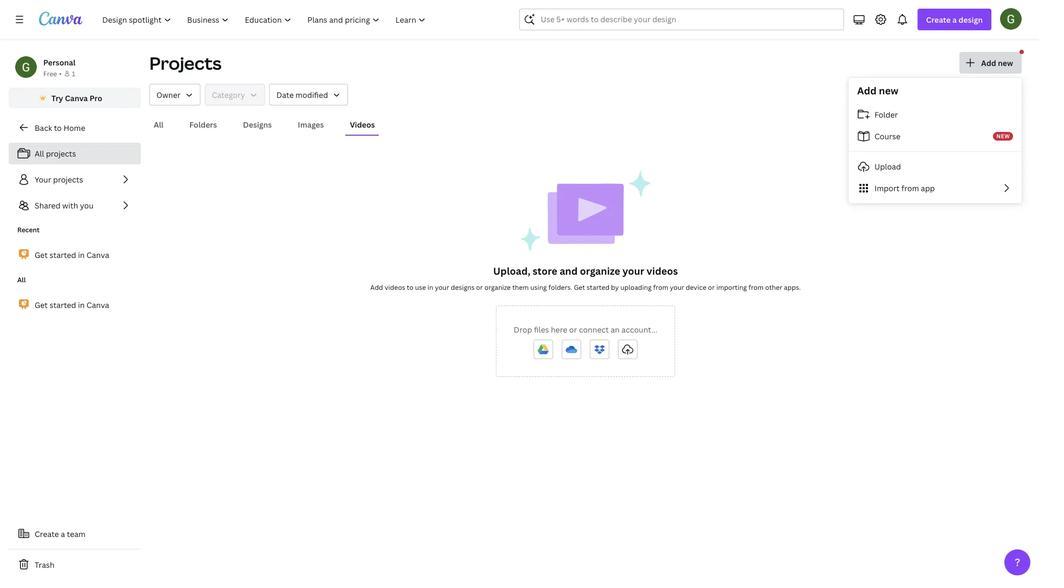 Task type: describe. For each thing, give the bounding box(es) containing it.
date modified
[[276, 90, 328, 100]]

all projects
[[35, 149, 76, 159]]

list containing all projects
[[9, 143, 141, 217]]

back to home link
[[9, 117, 141, 139]]

use
[[415, 283, 426, 292]]

trash link
[[9, 554, 141, 576]]

pro
[[90, 93, 102, 103]]

2 get started in canva link from the top
[[9, 294, 141, 317]]

uploading
[[621, 283, 652, 292]]

add inside dropdown button
[[982, 58, 997, 68]]

trash
[[35, 560, 54, 570]]

images button
[[294, 114, 328, 135]]

started for first get started in canva 'link' from the top
[[50, 250, 76, 260]]

folders.
[[549, 283, 573, 292]]

an
[[611, 325, 620, 335]]

0 vertical spatial to
[[54, 123, 62, 133]]

0 vertical spatial videos
[[647, 264, 678, 278]]

designs
[[451, 283, 475, 292]]

get started in canva for first get started in canva 'link' from the top
[[35, 250, 109, 260]]

get inside upload, store and organize your videos add videos to use in your designs or organize them using folders. get started by uploading from your device or importing from other apps.
[[574, 283, 585, 292]]

1 vertical spatial videos
[[385, 283, 405, 292]]

course
[[875, 131, 901, 142]]

drop files here or connect an account...
[[514, 325, 658, 335]]

images
[[298, 119, 324, 130]]

create for create a team
[[35, 529, 59, 540]]

here
[[551, 325, 568, 335]]

1 horizontal spatial from
[[749, 283, 764, 292]]

all for all button
[[154, 119, 164, 130]]

2 vertical spatial get
[[35, 300, 48, 310]]

Category button
[[205, 84, 265, 106]]

canva inside button
[[65, 93, 88, 103]]

0 horizontal spatial from
[[654, 283, 669, 292]]

•
[[59, 69, 62, 78]]

try canva pro
[[51, 93, 102, 103]]

get started in canva for first get started in canva 'link' from the bottom
[[35, 300, 109, 310]]

videos button
[[346, 114, 379, 135]]

1 get started in canva link from the top
[[9, 244, 141, 267]]

back
[[35, 123, 52, 133]]

by
[[611, 283, 619, 292]]

started inside upload, store and organize your videos add videos to use in your designs or organize them using folders. get started by uploading from your device or importing from other apps.
[[587, 283, 610, 292]]

2 vertical spatial in
[[78, 300, 85, 310]]

1 horizontal spatial organize
[[580, 264, 620, 278]]

add inside upload, store and organize your videos add videos to use in your designs or organize them using folders. get started by uploading from your device or importing from other apps.
[[371, 283, 383, 292]]

0 horizontal spatial your
[[435, 283, 449, 292]]

import from app
[[875, 183, 935, 194]]

import from app button
[[849, 178, 1022, 199]]

new
[[997, 133, 1010, 140]]

1 horizontal spatial or
[[569, 325, 577, 335]]

category
[[212, 90, 245, 100]]

shared with you link
[[9, 195, 141, 217]]

a for team
[[61, 529, 65, 540]]

Owner button
[[149, 84, 201, 106]]

folders
[[190, 119, 217, 130]]

create a design
[[927, 14, 983, 25]]

using
[[531, 283, 547, 292]]

add new inside dropdown button
[[982, 58, 1014, 68]]

upload
[[875, 162, 901, 172]]

your projects link
[[9, 169, 141, 191]]

design
[[959, 14, 983, 25]]

gary orlando image
[[1001, 8, 1022, 30]]

upload button
[[849, 156, 1022, 178]]

Search search field
[[541, 9, 823, 30]]



Task type: locate. For each thing, give the bounding box(es) containing it.
add new
[[982, 58, 1014, 68], [858, 84, 899, 97]]

1 horizontal spatial all
[[35, 149, 44, 159]]

1 vertical spatial projects
[[53, 175, 83, 185]]

add new up folder
[[858, 84, 899, 97]]

or right designs
[[476, 283, 483, 292]]

free
[[43, 69, 57, 78]]

to
[[54, 123, 62, 133], [407, 283, 414, 292]]

create inside create a design dropdown button
[[927, 14, 951, 25]]

your
[[623, 264, 645, 278], [435, 283, 449, 292], [670, 283, 685, 292]]

create
[[927, 14, 951, 25], [35, 529, 59, 540]]

1 vertical spatial add new
[[858, 84, 899, 97]]

home
[[64, 123, 85, 133]]

1 vertical spatial get started in canva link
[[9, 294, 141, 317]]

0 horizontal spatial all
[[17, 276, 26, 285]]

device
[[686, 283, 707, 292]]

0 vertical spatial get
[[35, 250, 48, 260]]

1 vertical spatial in
[[428, 283, 434, 292]]

all
[[154, 119, 164, 130], [35, 149, 44, 159], [17, 276, 26, 285]]

list
[[9, 143, 141, 217]]

new
[[998, 58, 1014, 68], [879, 84, 899, 97]]

to inside upload, store and organize your videos add videos to use in your designs or organize them using folders. get started by uploading from your device or importing from other apps.
[[407, 283, 414, 292]]

1 vertical spatial a
[[61, 529, 65, 540]]

recent
[[17, 226, 39, 234]]

0 horizontal spatial add new
[[858, 84, 899, 97]]

your up uploading
[[623, 264, 645, 278]]

1 vertical spatial organize
[[485, 283, 511, 292]]

projects for your projects
[[53, 175, 83, 185]]

or
[[476, 283, 483, 292], [708, 283, 715, 292], [569, 325, 577, 335]]

app
[[921, 183, 935, 194]]

projects for all projects
[[46, 149, 76, 159]]

2 horizontal spatial or
[[708, 283, 715, 292]]

projects right "your" at the top left of page
[[53, 175, 83, 185]]

0 vertical spatial create
[[927, 14, 951, 25]]

2 get started in canva from the top
[[35, 300, 109, 310]]

2 horizontal spatial add
[[982, 58, 997, 68]]

2 horizontal spatial all
[[154, 119, 164, 130]]

0 vertical spatial add
[[982, 58, 997, 68]]

1 vertical spatial add
[[858, 84, 877, 97]]

0 horizontal spatial a
[[61, 529, 65, 540]]

a left team
[[61, 529, 65, 540]]

add new down gary orlando icon
[[982, 58, 1014, 68]]

or right device
[[708, 283, 715, 292]]

create a team
[[35, 529, 85, 540]]

create a design button
[[918, 9, 992, 30]]

from left app
[[902, 183, 919, 194]]

create inside create a team "button"
[[35, 529, 59, 540]]

0 vertical spatial projects
[[46, 149, 76, 159]]

top level navigation element
[[95, 9, 435, 30]]

0 horizontal spatial videos
[[385, 283, 405, 292]]

all button
[[149, 114, 168, 135]]

0 horizontal spatial organize
[[485, 283, 511, 292]]

1 horizontal spatial to
[[407, 283, 414, 292]]

1 horizontal spatial your
[[623, 264, 645, 278]]

owner
[[156, 90, 181, 100]]

you
[[80, 201, 94, 211]]

team
[[67, 529, 85, 540]]

1 vertical spatial new
[[879, 84, 899, 97]]

started for first get started in canva 'link' from the bottom
[[50, 300, 76, 310]]

menu containing folder
[[849, 104, 1022, 199]]

2 vertical spatial all
[[17, 276, 26, 285]]

all projects link
[[9, 143, 141, 165]]

add down 'design'
[[982, 58, 997, 68]]

2 vertical spatial started
[[50, 300, 76, 310]]

organize down upload,
[[485, 283, 511, 292]]

1 vertical spatial canva
[[87, 250, 109, 260]]

create a team button
[[9, 524, 141, 545]]

importing
[[717, 283, 747, 292]]

new up folder
[[879, 84, 899, 97]]

try canva pro button
[[9, 88, 141, 108]]

new inside dropdown button
[[998, 58, 1014, 68]]

modified
[[296, 90, 328, 100]]

designs button
[[239, 114, 276, 135]]

0 vertical spatial started
[[50, 250, 76, 260]]

videos up uploading
[[647, 264, 678, 278]]

with
[[62, 201, 78, 211]]

a inside "button"
[[61, 529, 65, 540]]

videos left "use"
[[385, 283, 405, 292]]

all down recent
[[17, 276, 26, 285]]

new down gary orlando icon
[[998, 58, 1014, 68]]

a
[[953, 14, 957, 25], [61, 529, 65, 540]]

1 vertical spatial get started in canva
[[35, 300, 109, 310]]

your left device
[[670, 283, 685, 292]]

store
[[533, 264, 558, 278]]

1
[[72, 69, 75, 78]]

0 horizontal spatial new
[[879, 84, 899, 97]]

0 horizontal spatial add
[[371, 283, 383, 292]]

0 vertical spatial add new
[[982, 58, 1014, 68]]

get
[[35, 250, 48, 260], [574, 283, 585, 292], [35, 300, 48, 310]]

1 vertical spatial all
[[35, 149, 44, 159]]

or right here on the right of page
[[569, 325, 577, 335]]

folder button
[[849, 104, 1022, 126]]

projects
[[46, 149, 76, 159], [53, 175, 83, 185]]

videos
[[647, 264, 678, 278], [385, 283, 405, 292]]

account...
[[622, 325, 658, 335]]

1 horizontal spatial create
[[927, 14, 951, 25]]

from inside button
[[902, 183, 919, 194]]

projects down back to home
[[46, 149, 76, 159]]

and
[[560, 264, 578, 278]]

upload,
[[493, 264, 531, 278]]

a left 'design'
[[953, 14, 957, 25]]

1 vertical spatial create
[[35, 529, 59, 540]]

canva
[[65, 93, 88, 103], [87, 250, 109, 260], [87, 300, 109, 310]]

folder
[[875, 110, 898, 120]]

2 horizontal spatial your
[[670, 283, 685, 292]]

0 vertical spatial organize
[[580, 264, 620, 278]]

1 get started in canva from the top
[[35, 250, 109, 260]]

2 vertical spatial add
[[371, 283, 383, 292]]

projects
[[149, 51, 222, 75]]

Date modified button
[[269, 84, 348, 106]]

2 horizontal spatial from
[[902, 183, 919, 194]]

in inside upload, store and organize your videos add videos to use in your designs or organize them using folders. get started by uploading from your device or importing from other apps.
[[428, 283, 434, 292]]

get started in canva link
[[9, 244, 141, 267], [9, 294, 141, 317]]

folders button
[[185, 114, 221, 135]]

started
[[50, 250, 76, 260], [587, 283, 610, 292], [50, 300, 76, 310]]

None search field
[[519, 9, 844, 30]]

organize up by
[[580, 264, 620, 278]]

from left other at the top right of page
[[749, 283, 764, 292]]

1 horizontal spatial a
[[953, 14, 957, 25]]

1 horizontal spatial add new
[[982, 58, 1014, 68]]

0 vertical spatial all
[[154, 119, 164, 130]]

a for design
[[953, 14, 957, 25]]

to left "use"
[[407, 283, 414, 292]]

0 vertical spatial a
[[953, 14, 957, 25]]

0 vertical spatial get started in canva link
[[9, 244, 141, 267]]

designs
[[243, 119, 272, 130]]

all inside button
[[154, 119, 164, 130]]

2 vertical spatial canva
[[87, 300, 109, 310]]

your
[[35, 175, 51, 185]]

create for create a design
[[927, 14, 951, 25]]

try
[[51, 93, 63, 103]]

apps.
[[784, 283, 801, 292]]

add
[[982, 58, 997, 68], [858, 84, 877, 97], [371, 283, 383, 292]]

menu
[[849, 104, 1022, 199]]

projects inside all projects 'link'
[[46, 149, 76, 159]]

create left 'design'
[[927, 14, 951, 25]]

connect
[[579, 325, 609, 335]]

create left team
[[35, 529, 59, 540]]

0 vertical spatial in
[[78, 250, 85, 260]]

from
[[902, 183, 919, 194], [654, 283, 669, 292], [749, 283, 764, 292]]

0 horizontal spatial to
[[54, 123, 62, 133]]

shared with you
[[35, 201, 94, 211]]

upload, store and organize your videos add videos to use in your designs or organize them using folders. get started by uploading from your device or importing from other apps.
[[371, 264, 801, 292]]

0 vertical spatial get started in canva
[[35, 250, 109, 260]]

1 horizontal spatial add
[[858, 84, 877, 97]]

all down owner
[[154, 119, 164, 130]]

import
[[875, 183, 900, 194]]

add up folder
[[858, 84, 877, 97]]

1 vertical spatial started
[[587, 283, 610, 292]]

1 vertical spatial to
[[407, 283, 414, 292]]

all for all projects
[[35, 149, 44, 159]]

drop
[[514, 325, 532, 335]]

organize
[[580, 264, 620, 278], [485, 283, 511, 292]]

files
[[534, 325, 549, 335]]

your left designs
[[435, 283, 449, 292]]

1 horizontal spatial videos
[[647, 264, 678, 278]]

them
[[513, 283, 529, 292]]

your projects
[[35, 175, 83, 185]]

in
[[78, 250, 85, 260], [428, 283, 434, 292], [78, 300, 85, 310]]

0 vertical spatial new
[[998, 58, 1014, 68]]

date
[[276, 90, 294, 100]]

add new button
[[960, 52, 1022, 74]]

projects inside your projects "link"
[[53, 175, 83, 185]]

add left "use"
[[371, 283, 383, 292]]

other
[[766, 283, 783, 292]]

shared
[[35, 201, 60, 211]]

from right uploading
[[654, 283, 669, 292]]

0 vertical spatial canva
[[65, 93, 88, 103]]

1 horizontal spatial new
[[998, 58, 1014, 68]]

to right back
[[54, 123, 62, 133]]

back to home
[[35, 123, 85, 133]]

personal
[[43, 57, 75, 67]]

a inside dropdown button
[[953, 14, 957, 25]]

get started in canva
[[35, 250, 109, 260], [35, 300, 109, 310]]

free •
[[43, 69, 62, 78]]

0 horizontal spatial create
[[35, 529, 59, 540]]

videos
[[350, 119, 375, 130]]

0 horizontal spatial or
[[476, 283, 483, 292]]

1 vertical spatial get
[[574, 283, 585, 292]]

all inside 'link'
[[35, 149, 44, 159]]

all up "your" at the top left of page
[[35, 149, 44, 159]]



Task type: vqa. For each thing, say whether or not it's contained in the screenshot.
the photo effects link
no



